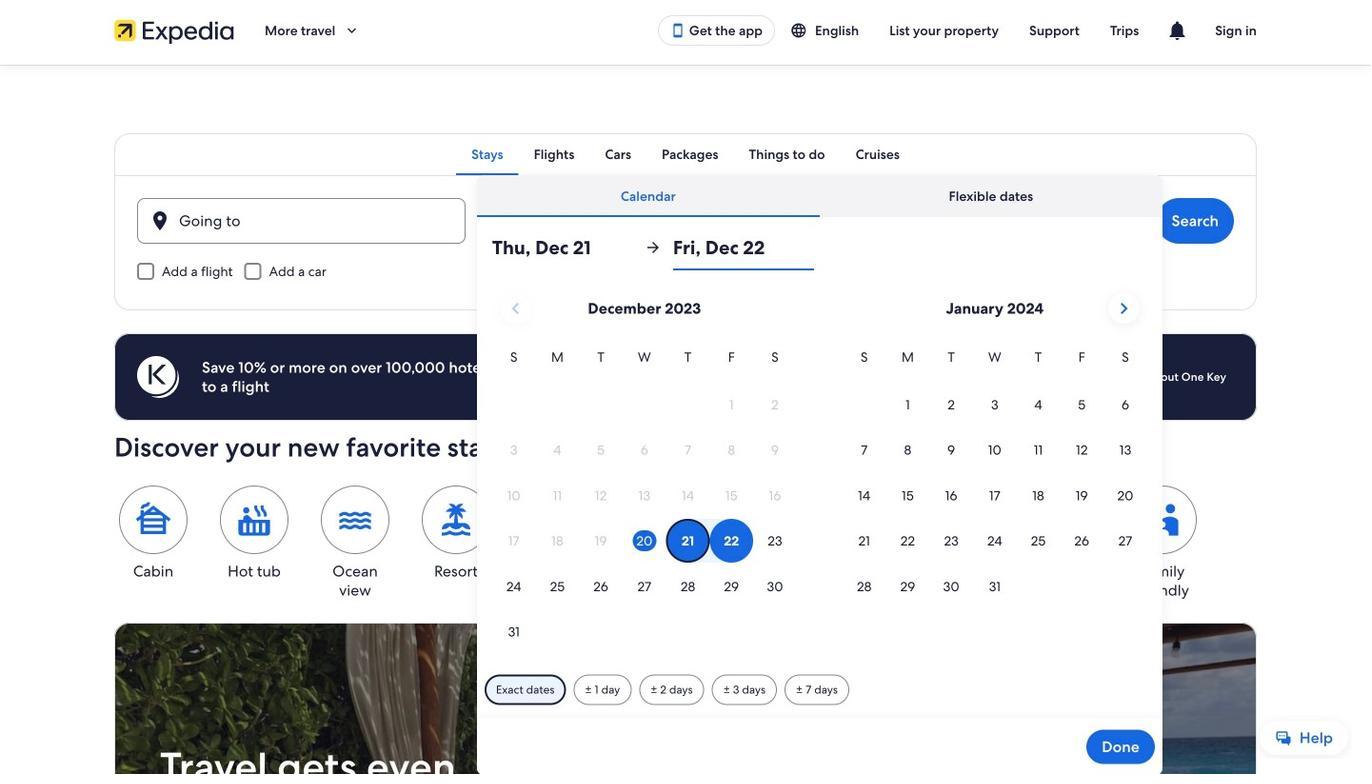Task type: locate. For each thing, give the bounding box(es) containing it.
application
[[492, 286, 1147, 656]]

main content
[[0, 65, 1371, 774]]

directional image
[[645, 239, 662, 256]]

travel sale activities deals image
[[114, 623, 1257, 774]]

tab list
[[114, 133, 1257, 175], [477, 175, 1163, 217]]

previous month image
[[504, 297, 527, 320]]

more travel image
[[343, 22, 360, 39]]

small image
[[790, 22, 815, 39]]

december 2023 element
[[492, 347, 797, 656]]



Task type: describe. For each thing, give the bounding box(es) containing it.
download the app button image
[[670, 23, 685, 38]]

next month image
[[1112, 297, 1135, 320]]

today element
[[633, 530, 656, 551]]

expedia logo image
[[114, 17, 234, 44]]

communication center icon image
[[1166, 19, 1189, 42]]

january 2024 element
[[843, 347, 1147, 610]]



Task type: vqa. For each thing, say whether or not it's contained in the screenshot.
yyyy Number Field at the right of the page
no



